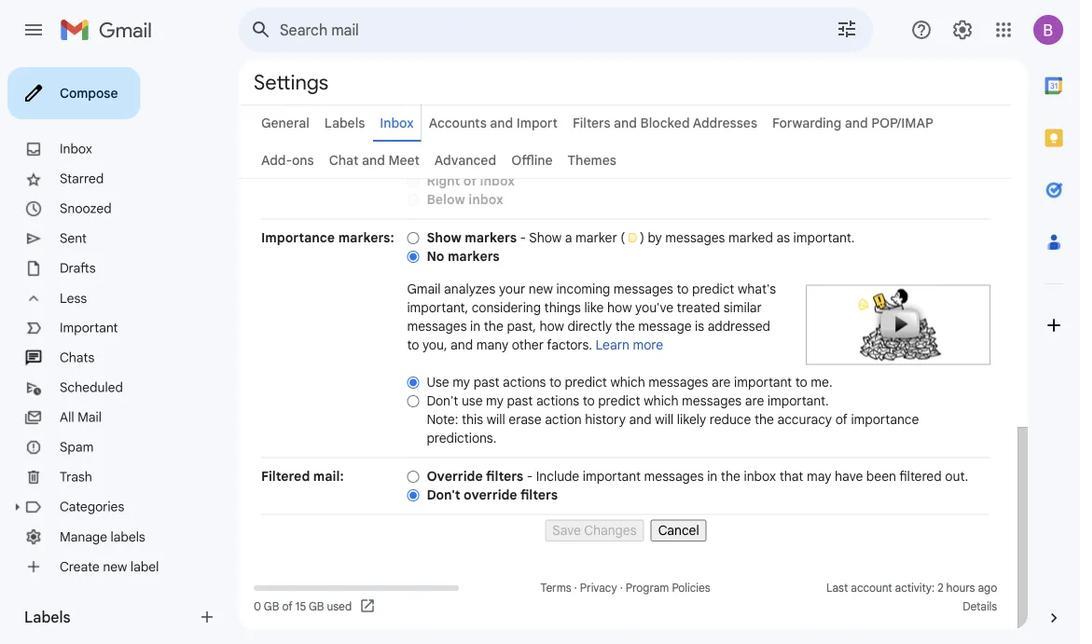 Task type: vqa. For each thing, say whether or not it's contained in the screenshot.
considering
yes



Task type: locate. For each thing, give the bounding box(es) containing it.
right
[[427, 173, 460, 189]]

· right privacy link
[[620, 582, 623, 596]]

predict down factors.
[[565, 375, 607, 391]]

labels
[[325, 115, 365, 131], [24, 609, 71, 627]]

1 vertical spatial how
[[540, 319, 565, 335]]

chats link
[[60, 350, 95, 366]]

blocked
[[641, 115, 690, 131]]

that
[[780, 469, 804, 485]]

accounts and import link
[[429, 115, 558, 131]]

- for include
[[527, 469, 533, 485]]

0 vertical spatial how
[[608, 300, 632, 316]]

all mail
[[60, 410, 102, 426]]

my right use
[[486, 393, 504, 410]]

important. up accuracy
[[768, 393, 829, 410]]

my
[[453, 375, 470, 391], [486, 393, 504, 410]]

2 · from the left
[[620, 582, 623, 596]]

1 horizontal spatial inbox
[[380, 115, 414, 131]]

predict up the treated
[[693, 281, 735, 298]]

1 vertical spatial important
[[583, 469, 641, 485]]

None radio
[[407, 395, 419, 409], [407, 470, 419, 484], [407, 395, 419, 409], [407, 470, 419, 484]]

inbox left that
[[744, 469, 777, 485]]

activity:
[[896, 582, 935, 596]]

no markers
[[427, 249, 500, 265]]

0 horizontal spatial of
[[282, 601, 293, 615]]

0 vertical spatial which
[[611, 375, 646, 391]]

new right your
[[529, 281, 553, 298]]

will right the this
[[487, 412, 506, 428]]

labels up chat on the left top of page
[[325, 115, 365, 131]]

1 horizontal spatial ·
[[620, 582, 623, 596]]

scheduled
[[60, 380, 123, 396]]

1 horizontal spatial important
[[735, 375, 793, 391]]

all mail link
[[60, 410, 102, 426]]

labels down create
[[24, 609, 71, 627]]

inbox down right of inbox at the top of page
[[469, 192, 504, 208]]

filters up 'don't override filters'
[[486, 469, 524, 485]]

chats
[[60, 350, 95, 366]]

the
[[484, 319, 504, 335], [616, 319, 635, 335], [755, 412, 775, 428], [721, 469, 741, 485]]

1 vertical spatial labels
[[24, 609, 71, 627]]

program
[[626, 582, 670, 596]]

ons
[[292, 152, 314, 168]]

you've
[[636, 300, 674, 316]]

inbox link up "starred" link
[[60, 141, 92, 157]]

save changes button
[[545, 520, 645, 542]]

actions up the action
[[537, 393, 580, 410]]

1 vertical spatial in
[[708, 469, 718, 485]]

1 vertical spatial my
[[486, 393, 504, 410]]

have
[[835, 469, 864, 485]]

treated
[[677, 300, 721, 316]]

1 vertical spatial important.
[[768, 393, 829, 410]]

actions up erase
[[503, 375, 546, 391]]

and right history
[[630, 412, 652, 428]]

1 horizontal spatial in
[[708, 469, 718, 485]]

past up use
[[474, 375, 500, 391]]

labels for labels link
[[325, 115, 365, 131]]

actions
[[503, 375, 546, 391], [537, 393, 580, 410]]

No markers radio
[[407, 250, 419, 264]]

importance
[[852, 412, 920, 428]]

support image
[[911, 19, 933, 41]]

of left 15
[[282, 601, 293, 615]]

0 vertical spatial inbox link
[[380, 115, 414, 131]]

0 horizontal spatial important
[[583, 469, 641, 485]]

0 vertical spatial -
[[520, 230, 526, 246]]

1 don't from the top
[[427, 393, 459, 410]]

and
[[490, 115, 514, 131], [614, 115, 637, 131], [845, 115, 869, 131], [362, 152, 385, 168], [451, 337, 473, 354], [630, 412, 652, 428]]

will left likely
[[655, 412, 674, 428]]

· right terms
[[575, 582, 577, 596]]

show left a
[[529, 230, 562, 246]]

labels link
[[325, 115, 365, 131]]

important right include at the bottom
[[583, 469, 641, 485]]

spam
[[60, 440, 94, 456]]

compose button
[[7, 67, 140, 119]]

important
[[60, 320, 118, 336]]

0 vertical spatial of
[[464, 173, 477, 189]]

to left the you, at bottom
[[407, 337, 419, 354]]

0 horizontal spatial inbox link
[[60, 141, 92, 157]]

forwarding and pop/imap
[[773, 115, 934, 131]]

2 will from the left
[[655, 412, 674, 428]]

0 vertical spatial important.
[[794, 230, 855, 246]]

inbox link up meet
[[380, 115, 414, 131]]

predict inside gmail analyzes your new incoming messages to predict what's important, considering things like how you've treated similar messages in the past, how directly the message is addressed to you, and many other factors.
[[693, 281, 735, 298]]

0 vertical spatial important
[[735, 375, 793, 391]]

sent
[[60, 231, 87, 247]]

2
[[938, 582, 944, 596]]

and right the you, at bottom
[[451, 337, 473, 354]]

and left pop/imap
[[845, 115, 869, 131]]

1 horizontal spatial are
[[746, 393, 765, 410]]

which down learn more link
[[611, 375, 646, 391]]

filters down include at the bottom
[[521, 488, 558, 504]]

don't for don't use my past actions to predict which messages are important. note: this will erase action history and will likely reduce the accuracy of importance predictions.
[[427, 393, 459, 410]]

Right of inbox radio
[[407, 174, 419, 188]]

below
[[427, 192, 465, 208]]

1 vertical spatial are
[[746, 393, 765, 410]]

1 horizontal spatial will
[[655, 412, 674, 428]]

are
[[712, 375, 731, 391], [746, 393, 765, 410]]

which up likely
[[644, 393, 679, 410]]

labels inside labels navigation
[[24, 609, 71, 627]]

how right like
[[608, 300, 632, 316]]

1 vertical spatial don't
[[427, 488, 461, 504]]

1 vertical spatial which
[[644, 393, 679, 410]]

in
[[470, 319, 481, 335], [708, 469, 718, 485]]

1 vertical spatial markers
[[448, 249, 500, 265]]

spam link
[[60, 440, 94, 456]]

footer
[[239, 580, 1014, 617]]

0 vertical spatial actions
[[503, 375, 546, 391]]

don't down override
[[427, 488, 461, 504]]

main menu image
[[22, 19, 45, 41]]

1 vertical spatial actions
[[537, 393, 580, 410]]

0 vertical spatial past
[[474, 375, 500, 391]]

2 vertical spatial predict
[[599, 393, 641, 410]]

how down things
[[540, 319, 565, 335]]

1 vertical spatial inbox
[[60, 141, 92, 157]]

me.
[[811, 375, 833, 391]]

don't inside don't use my past actions to predict which messages are important. note: this will erase action history and will likely reduce the accuracy of importance predictions.
[[427, 393, 459, 410]]

meet
[[389, 152, 420, 168]]

in up many
[[470, 319, 481, 335]]

1 vertical spatial inbox link
[[60, 141, 92, 157]]

labels for labels heading
[[24, 609, 71, 627]]

and for forwarding
[[845, 115, 869, 131]]

1 vertical spatial of
[[836, 412, 848, 428]]

and right filters
[[614, 115, 637, 131]]

and for filters
[[614, 115, 637, 131]]

1 horizontal spatial new
[[529, 281, 553, 298]]

the up many
[[484, 319, 504, 335]]

offline link
[[512, 152, 553, 168]]

and right chat on the left top of page
[[362, 152, 385, 168]]

0
[[254, 601, 261, 615]]

gmail image
[[60, 11, 161, 49]]

0 horizontal spatial past
[[474, 375, 500, 391]]

note:
[[427, 412, 459, 428]]

0 vertical spatial predict
[[693, 281, 735, 298]]

1 vertical spatial predict
[[565, 375, 607, 391]]

other
[[512, 337, 544, 354]]

0 horizontal spatial labels
[[24, 609, 71, 627]]

like
[[585, 300, 604, 316]]

2 horizontal spatial of
[[836, 412, 848, 428]]

Search mail text field
[[280, 21, 784, 39]]

0 horizontal spatial new
[[103, 559, 127, 576]]

new
[[529, 281, 553, 298], [103, 559, 127, 576]]

0 vertical spatial don't
[[427, 393, 459, 410]]

1 vertical spatial past
[[507, 393, 533, 410]]

1 show from the left
[[427, 230, 462, 246]]

the right 'reduce'
[[755, 412, 775, 428]]

tab list
[[1029, 60, 1081, 578]]

use
[[462, 393, 483, 410]]

past up erase
[[507, 393, 533, 410]]

- left a
[[520, 230, 526, 246]]

1 horizontal spatial labels
[[325, 115, 365, 131]]

the inside don't use my past actions to predict which messages are important. note: this will erase action history and will likely reduce the accuracy of importance predictions.
[[755, 412, 775, 428]]

important. inside don't use my past actions to predict which messages are important. note: this will erase action history and will likely reduce the accuracy of importance predictions.
[[768, 393, 829, 410]]

filtered
[[261, 469, 310, 485]]

markers up analyzes at the left top of the page
[[448, 249, 500, 265]]

0 horizontal spatial show
[[427, 230, 462, 246]]

None radio
[[407, 231, 419, 245]]

1 vertical spatial inbox
[[469, 192, 504, 208]]

changes
[[584, 523, 637, 539]]

things
[[545, 300, 581, 316]]

of up below inbox
[[464, 173, 477, 189]]

inbox inside labels navigation
[[60, 141, 92, 157]]

settings image
[[952, 19, 974, 41]]

program policies link
[[626, 582, 711, 596]]

(
[[621, 230, 626, 246]]

labels navigation
[[0, 60, 239, 645]]

mail:
[[313, 469, 344, 485]]

messages up 'reduce'
[[682, 393, 742, 410]]

important up 'reduce'
[[735, 375, 793, 391]]

show
[[427, 230, 462, 246], [529, 230, 562, 246]]

2 vertical spatial inbox
[[744, 469, 777, 485]]

is
[[695, 319, 705, 335]]

compose
[[60, 85, 118, 101]]

inbox up "starred" link
[[60, 141, 92, 157]]

and inside don't use my past actions to predict which messages are important. note: this will erase action history and will likely reduce the accuracy of importance predictions.
[[630, 412, 652, 428]]

1 horizontal spatial my
[[486, 393, 504, 410]]

0 vertical spatial markers
[[465, 230, 517, 246]]

0 vertical spatial new
[[529, 281, 553, 298]]

markers up no markers
[[465, 230, 517, 246]]

learn more
[[596, 337, 664, 354]]

1 vertical spatial -
[[527, 469, 533, 485]]

inbox up meet
[[380, 115, 414, 131]]

of right accuracy
[[836, 412, 848, 428]]

forwarding and pop/imap link
[[773, 115, 934, 131]]

as
[[777, 230, 791, 246]]

show up no
[[427, 230, 462, 246]]

my up use
[[453, 375, 470, 391]]

less button
[[0, 284, 224, 314]]

analyzes
[[444, 281, 496, 298]]

1 horizontal spatial past
[[507, 393, 533, 410]]

offline
[[512, 152, 553, 168]]

Don't override filters radio
[[407, 489, 419, 503]]

last account activity: 2 hours ago details
[[827, 582, 998, 615]]

0 gb of 15 gb used
[[254, 601, 352, 615]]

1 horizontal spatial gb
[[309, 601, 324, 615]]

None search field
[[239, 7, 874, 52]]

1 vertical spatial new
[[103, 559, 127, 576]]

don't up note:
[[427, 393, 459, 410]]

)
[[640, 230, 645, 246]]

my inside don't use my past actions to predict which messages are important. note: this will erase action history and will likely reduce the accuracy of importance predictions.
[[486, 393, 504, 410]]

inbox
[[480, 173, 515, 189], [469, 192, 504, 208], [744, 469, 777, 485]]

important. right as
[[794, 230, 855, 246]]

2 don't from the top
[[427, 488, 461, 504]]

in inside gmail analyzes your new incoming messages to predict what's important, considering things like how you've treated similar messages in the past, how directly the message is addressed to you, and many other factors.
[[470, 319, 481, 335]]

navigation
[[261, 516, 991, 542]]

0 horizontal spatial inbox
[[60, 141, 92, 157]]

1 horizontal spatial inbox link
[[380, 115, 414, 131]]

and left import
[[490, 115, 514, 131]]

to up history
[[583, 393, 595, 410]]

filters and blocked addresses
[[573, 115, 758, 131]]

messages
[[666, 230, 726, 246], [614, 281, 674, 298], [407, 319, 467, 335], [649, 375, 709, 391], [682, 393, 742, 410], [644, 469, 704, 485]]

in down 'reduce'
[[708, 469, 718, 485]]

advanced
[[435, 152, 497, 168]]

override
[[427, 469, 483, 485]]

footer containing terms
[[239, 580, 1014, 617]]

override filters - include important messages in the inbox that may have been filtered out.
[[427, 469, 969, 485]]

new inside labels navigation
[[103, 559, 127, 576]]

0 horizontal spatial my
[[453, 375, 470, 391]]

terms link
[[541, 582, 572, 596]]

0 horizontal spatial gb
[[264, 601, 279, 615]]

messages down important,
[[407, 319, 467, 335]]

predict down use my past actions to predict which messages are important to me.
[[599, 393, 641, 410]]

cancel
[[659, 523, 700, 539]]

1 horizontal spatial of
[[464, 173, 477, 189]]

addresses
[[693, 115, 758, 131]]

create new label link
[[60, 559, 159, 576]]

to up the action
[[550, 375, 562, 391]]

inbox up below inbox
[[480, 173, 515, 189]]

0 horizontal spatial will
[[487, 412, 506, 428]]

0 vertical spatial in
[[470, 319, 481, 335]]

0 vertical spatial labels
[[325, 115, 365, 131]]

0 horizontal spatial in
[[470, 319, 481, 335]]

0 vertical spatial are
[[712, 375, 731, 391]]

1 horizontal spatial show
[[529, 230, 562, 246]]

predictions.
[[427, 431, 497, 447]]

gb right 0 at bottom left
[[264, 601, 279, 615]]

- left include at the bottom
[[527, 469, 533, 485]]

0 horizontal spatial ·
[[575, 582, 577, 596]]

gb right 15
[[309, 601, 324, 615]]

settings
[[254, 69, 329, 95]]

inbox
[[380, 115, 414, 131], [60, 141, 92, 157]]

mail
[[78, 410, 102, 426]]

gb
[[264, 601, 279, 615], [309, 601, 324, 615]]

2 gb from the left
[[309, 601, 324, 615]]

important.
[[794, 230, 855, 246], [768, 393, 829, 410]]

new left label
[[103, 559, 127, 576]]

are inside don't use my past actions to predict which messages are important. note: this will erase action history and will likely reduce the accuracy of importance predictions.
[[746, 393, 765, 410]]



Task type: describe. For each thing, give the bounding box(es) containing it.
trash
[[60, 469, 92, 486]]

0 vertical spatial inbox
[[480, 173, 515, 189]]

sent link
[[60, 231, 87, 247]]

actions inside don't use my past actions to predict which messages are important. note: this will erase action history and will likely reduce the accuracy of importance predictions.
[[537, 393, 580, 410]]

general link
[[261, 115, 310, 131]]

0 vertical spatial my
[[453, 375, 470, 391]]

by
[[648, 230, 662, 246]]

the up learn more link
[[616, 319, 635, 335]]

show markers - show a marker (
[[427, 230, 629, 246]]

don't use my past actions to predict which messages are important. note: this will erase action history and will likely reduce the accuracy of importance predictions.
[[427, 393, 920, 447]]

messages up don't use my past actions to predict which messages are important. note: this will erase action history and will likely reduce the accuracy of importance predictions.
[[649, 375, 709, 391]]

override
[[464, 488, 518, 504]]

out.
[[946, 469, 969, 485]]

search mail image
[[245, 13, 278, 47]]

markers for show
[[465, 230, 517, 246]]

to up the treated
[[677, 281, 689, 298]]

import
[[517, 115, 558, 131]]

marker
[[576, 230, 618, 246]]

link to an instructional video for priority inbox image
[[806, 285, 991, 365]]

messages up cancel button
[[644, 469, 704, 485]]

new inside gmail analyzes your new incoming messages to predict what's important, considering things like how you've treated similar messages in the past, how directly the message is addressed to you, and many other factors.
[[529, 281, 553, 298]]

add-
[[261, 152, 292, 168]]

0 vertical spatial inbox
[[380, 115, 414, 131]]

of inside don't use my past actions to predict which messages are important. note: this will erase action history and will likely reduce the accuracy of importance predictions.
[[836, 412, 848, 428]]

create new label
[[60, 559, 159, 576]]

gmail
[[407, 281, 441, 298]]

1 · from the left
[[575, 582, 577, 596]]

don't override filters
[[427, 488, 558, 504]]

Below inbox radio
[[407, 193, 419, 207]]

2 show from the left
[[529, 230, 562, 246]]

learn more link
[[596, 337, 664, 354]]

) by messages marked as important.
[[640, 230, 855, 246]]

15
[[296, 601, 306, 615]]

1 gb from the left
[[264, 601, 279, 615]]

details link
[[963, 601, 998, 615]]

starred
[[60, 171, 104, 187]]

1 horizontal spatial how
[[608, 300, 632, 316]]

this
[[462, 412, 484, 428]]

snoozed
[[60, 201, 112, 217]]

details
[[963, 601, 998, 615]]

labels heading
[[24, 609, 198, 627]]

add-ons
[[261, 152, 314, 168]]

2 vertical spatial of
[[282, 601, 293, 615]]

important link
[[60, 320, 118, 336]]

markers:
[[339, 230, 394, 246]]

use my past actions to predict which messages are important to me.
[[427, 375, 833, 391]]

- for show
[[520, 230, 526, 246]]

no
[[427, 249, 445, 265]]

hours
[[947, 582, 976, 596]]

may
[[807, 469, 832, 485]]

you,
[[423, 337, 448, 354]]

advanced link
[[435, 152, 497, 168]]

addressed
[[708, 319, 771, 335]]

advanced search options image
[[829, 10, 866, 48]]

filters
[[573, 115, 611, 131]]

the down 'reduce'
[[721, 469, 741, 485]]

what's
[[738, 281, 777, 298]]

and inside gmail analyzes your new incoming messages to predict what's important, considering things like how you've treated similar messages in the past, how directly the message is addressed to you, and many other factors.
[[451, 337, 473, 354]]

1 will from the left
[[487, 412, 506, 428]]

policies
[[672, 582, 711, 596]]

which inside don't use my past actions to predict which messages are important. note: this will erase action history and will likely reduce the accuracy of importance predictions.
[[644, 393, 679, 410]]

don't for don't override filters
[[427, 488, 461, 504]]

past inside don't use my past actions to predict which messages are important. note: this will erase action history and will likely reduce the accuracy of importance predictions.
[[507, 393, 533, 410]]

to inside don't use my past actions to predict which messages are important. note: this will erase action history and will likely reduce the accuracy of importance predictions.
[[583, 393, 595, 410]]

and for accounts
[[490, 115, 514, 131]]

labels
[[111, 529, 145, 546]]

0 vertical spatial filters
[[486, 469, 524, 485]]

trash link
[[60, 469, 92, 486]]

history
[[585, 412, 626, 428]]

messages up you've
[[614, 281, 674, 298]]

all
[[60, 410, 74, 426]]

save
[[553, 523, 581, 539]]

important,
[[407, 300, 469, 316]]

below inbox
[[427, 192, 504, 208]]

likely
[[677, 412, 707, 428]]

drafts link
[[60, 260, 96, 277]]

and for chat
[[362, 152, 385, 168]]

follow link to manage storage image
[[359, 598, 378, 617]]

directly
[[568, 319, 612, 335]]

snoozed link
[[60, 201, 112, 217]]

manage labels link
[[60, 529, 145, 546]]

messages inside don't use my past actions to predict which messages are important. note: this will erase action history and will likely reduce the accuracy of importance predictions.
[[682, 393, 742, 410]]

to left me.
[[796, 375, 808, 391]]

categories link
[[60, 499, 124, 516]]

navigation containing save changes
[[261, 516, 991, 542]]

drafts
[[60, 260, 96, 277]]

messages right by
[[666, 230, 726, 246]]

0 horizontal spatial are
[[712, 375, 731, 391]]

marked
[[729, 230, 774, 246]]

privacy link
[[580, 582, 617, 596]]

themes link
[[568, 152, 617, 168]]

many
[[477, 337, 509, 354]]

learn
[[596, 337, 630, 354]]

incoming
[[557, 281, 611, 298]]

importance
[[261, 230, 335, 246]]

1 vertical spatial filters
[[521, 488, 558, 504]]

importance markers:
[[261, 230, 394, 246]]

factors.
[[547, 337, 593, 354]]

0 horizontal spatial how
[[540, 319, 565, 335]]

account
[[851, 582, 893, 596]]

pop/imap
[[872, 115, 934, 131]]

erase
[[509, 412, 542, 428]]

reduce
[[710, 412, 752, 428]]

Use my past actions to predict which messages are important to me. radio
[[407, 376, 419, 390]]

forwarding
[[773, 115, 842, 131]]

starred link
[[60, 171, 104, 187]]

message
[[639, 319, 692, 335]]

add-ons link
[[261, 152, 314, 168]]

label
[[131, 559, 159, 576]]

markers for no
[[448, 249, 500, 265]]

chat and meet link
[[329, 152, 420, 168]]

predict inside don't use my past actions to predict which messages are important. note: this will erase action history and will likely reduce the accuracy of importance predictions.
[[599, 393, 641, 410]]

privacy
[[580, 582, 617, 596]]

filters and blocked addresses link
[[573, 115, 758, 131]]



